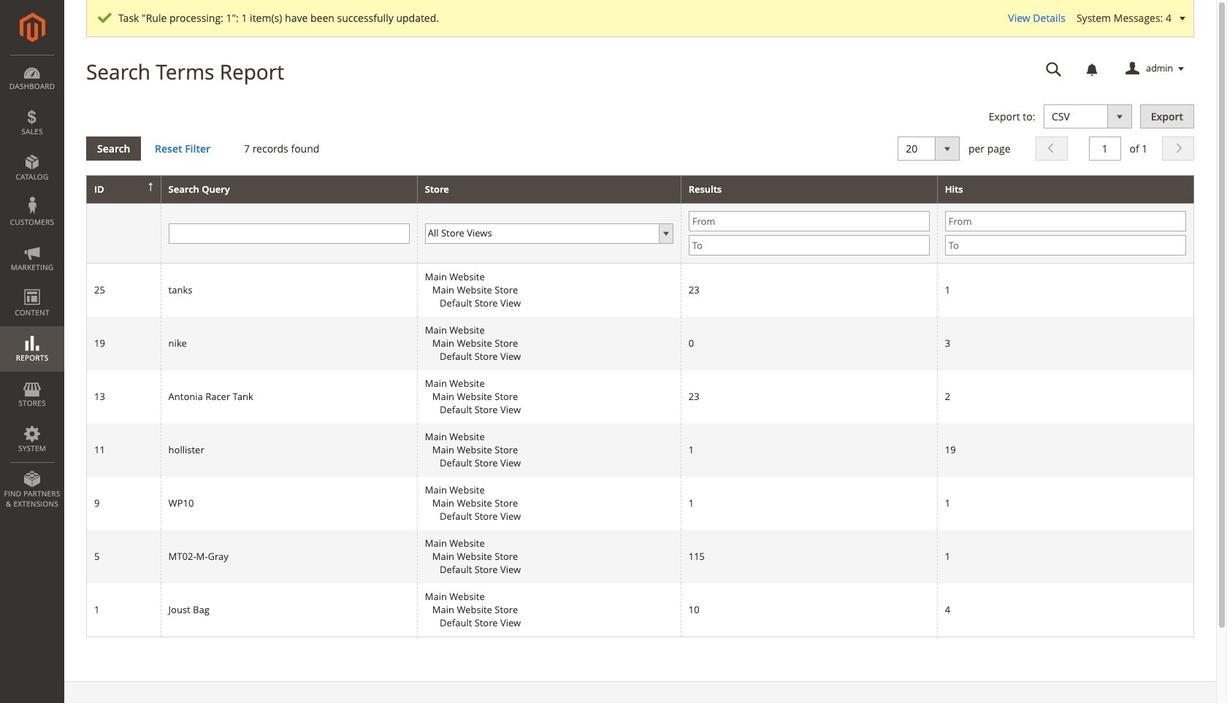 Task type: describe. For each thing, give the bounding box(es) containing it.
From text field
[[689, 211, 930, 232]]

To text field
[[689, 235, 930, 256]]

To text field
[[945, 235, 1186, 256]]

From text field
[[945, 211, 1186, 232]]



Task type: locate. For each thing, give the bounding box(es) containing it.
magento admin panel image
[[19, 12, 45, 42]]

None text field
[[1036, 56, 1072, 82], [1089, 136, 1121, 160], [168, 223, 410, 244], [1036, 56, 1072, 82], [1089, 136, 1121, 160], [168, 223, 410, 244]]

menu bar
[[0, 55, 64, 517]]



